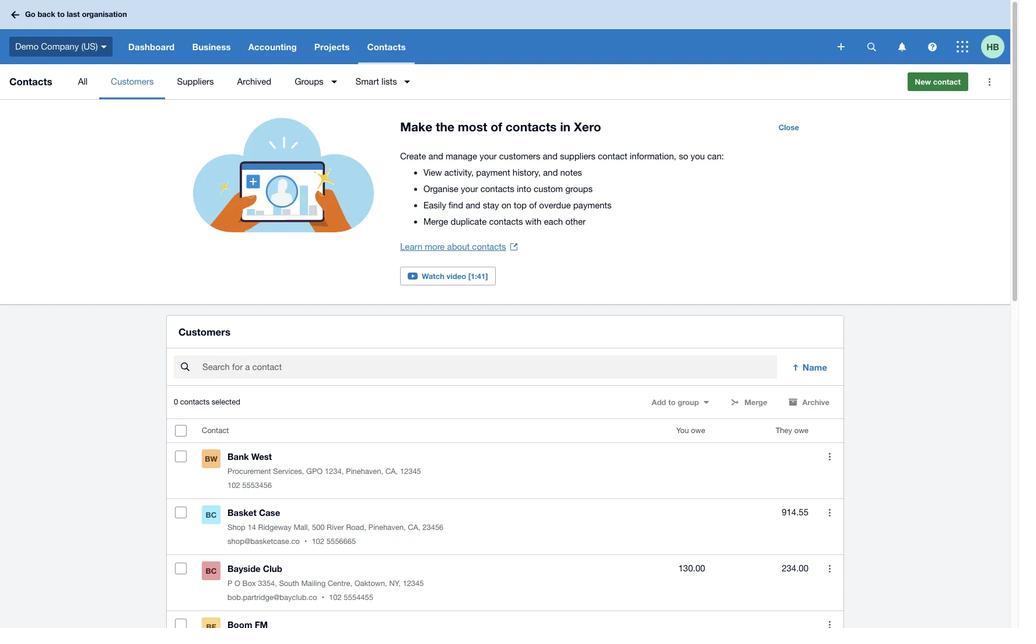 Task type: vqa. For each thing, say whether or not it's contained in the screenshot.
'OWE'
yes



Task type: describe. For each thing, give the bounding box(es) containing it.
organise
[[424, 184, 459, 194]]

on
[[502, 200, 512, 210]]

close button
[[772, 118, 807, 137]]

• for basket case
[[305, 537, 307, 546]]

svg image inside go back to last organisation link
[[11, 11, 19, 18]]

svg image inside demo company (us) popup button
[[101, 45, 107, 48]]

name
[[803, 362, 828, 373]]

stay
[[483, 200, 499, 210]]

projects button
[[306, 29, 359, 64]]

banner containing hb
[[0, 0, 1011, 64]]

customers
[[500, 151, 541, 161]]

easily find and stay on top of overdue payments
[[424, 200, 612, 210]]

o
[[235, 579, 240, 588]]

smart lists
[[356, 76, 397, 86]]

back
[[38, 9, 55, 19]]

in
[[561, 120, 571, 134]]

1 vertical spatial of
[[530, 200, 537, 210]]

so
[[679, 151, 689, 161]]

102 for bayside club
[[329, 593, 342, 602]]

merge button
[[724, 393, 775, 412]]

owe for you owe
[[692, 426, 706, 435]]

14
[[248, 523, 256, 532]]

hb button
[[982, 29, 1011, 64]]

easily
[[424, 200, 447, 210]]

5553456
[[242, 481, 272, 490]]

most
[[458, 120, 488, 134]]

130.00
[[679, 563, 706, 573]]

navigation containing dashboard
[[120, 29, 830, 64]]

0 vertical spatial to
[[57, 9, 65, 19]]

914.55
[[782, 507, 809, 517]]

create and manage your customers and suppliers contact information, so you can:
[[400, 151, 725, 161]]

activity,
[[445, 168, 474, 177]]

centre,
[[328, 579, 353, 588]]

archive button
[[782, 393, 837, 412]]

contacts up customers
[[506, 120, 557, 134]]

watch video [1:41] button
[[400, 267, 496, 285]]

procurement
[[228, 467, 271, 476]]

pinehaven, inside 'bank west procurement services, gpo 1234, pinehaven, ca, 12345 102 5553456'
[[346, 467, 384, 476]]

with
[[526, 217, 542, 227]]

new contact
[[916, 77, 962, 86]]

suppliers button
[[165, 64, 226, 99]]

suppliers
[[560, 151, 596, 161]]

demo
[[15, 41, 39, 51]]

archived
[[237, 76, 272, 86]]

customers inside button
[[111, 76, 154, 86]]

view
[[424, 168, 442, 177]]

1 horizontal spatial your
[[480, 151, 497, 161]]

bank west procurement services, gpo 1234, pinehaven, ca, 12345 102 5553456
[[228, 451, 421, 490]]

contact list table element
[[167, 419, 844, 628]]

video
[[447, 271, 467, 281]]

basket case shop 14 ridgeway mall, 500 river road, pinehaven, ca, 23456 shop@basketcase.co • 102 5556665
[[228, 507, 444, 546]]

top
[[514, 200, 527, 210]]

organisation
[[82, 9, 127, 19]]

selected
[[212, 398, 240, 406]]

merge for merge duplicate contacts with each other
[[424, 217, 449, 227]]

basket
[[228, 507, 257, 518]]

company
[[41, 41, 79, 51]]

owe for they owe
[[795, 426, 809, 435]]

groups button
[[283, 64, 344, 99]]

contacts down merge duplicate contacts with each other
[[473, 242, 506, 252]]

3354,
[[258, 579, 277, 588]]

102 for basket case
[[312, 537, 325, 546]]

smart
[[356, 76, 379, 86]]

and left suppliers
[[543, 151, 558, 161]]

into
[[517, 184, 532, 194]]

more row options image
[[818, 501, 842, 524]]

about
[[448, 242, 470, 252]]

contacts right 0
[[180, 398, 210, 406]]

new
[[916, 77, 932, 86]]

make
[[400, 120, 433, 134]]

and up custom
[[544, 168, 558, 177]]

ny,
[[389, 579, 401, 588]]

bc for basket case
[[206, 510, 217, 520]]

find
[[449, 200, 464, 210]]

contacts down on
[[489, 217, 523, 227]]

bank
[[228, 451, 249, 462]]

dashboard
[[128, 41, 175, 52]]

contacts inside dropdown button
[[367, 41, 406, 52]]

watch
[[422, 271, 445, 281]]

[1:41]
[[469, 271, 488, 281]]

create
[[400, 151, 426, 161]]

west
[[252, 451, 272, 462]]

contact
[[202, 426, 229, 435]]

you owe
[[677, 426, 706, 435]]

learn more about contacts link
[[400, 239, 518, 255]]

river
[[327, 523, 344, 532]]

mailing
[[301, 579, 326, 588]]

smart lists button
[[344, 64, 418, 99]]

bw
[[205, 454, 218, 464]]

1 more row options image from the top
[[818, 445, 842, 468]]

other
[[566, 217, 586, 227]]

box
[[243, 579, 256, 588]]

lists
[[382, 76, 397, 86]]

shop@basketcase.co
[[228, 537, 300, 546]]

and up 'view'
[[429, 151, 444, 161]]

2 horizontal spatial svg image
[[868, 42, 877, 51]]

close
[[779, 123, 800, 132]]

club
[[263, 563, 282, 574]]



Task type: locate. For each thing, give the bounding box(es) containing it.
0 vertical spatial contact
[[934, 77, 962, 86]]

customers button
[[99, 64, 165, 99]]

contacts button
[[359, 29, 415, 64]]

ridgeway
[[258, 523, 292, 532]]

1 vertical spatial contact
[[598, 151, 628, 161]]

merge
[[424, 217, 449, 227], [745, 398, 768, 407]]

0 contacts selected
[[174, 398, 240, 406]]

1 horizontal spatial of
[[530, 200, 537, 210]]

hb
[[987, 41, 1000, 52]]

to left last
[[57, 9, 65, 19]]

1 horizontal spatial customers
[[179, 326, 231, 338]]

1 vertical spatial 102
[[312, 537, 325, 546]]

mall,
[[294, 523, 310, 532]]

1 vertical spatial to
[[669, 398, 676, 407]]

0 vertical spatial 12345
[[400, 467, 421, 476]]

merge left archive button
[[745, 398, 768, 407]]

bayside club p o box 3354, south mailing centre, oaktown, ny, 12345 bob.partridge@bayclub.co • 102 5554455
[[228, 563, 424, 602]]

0 vertical spatial your
[[480, 151, 497, 161]]

234.00
[[782, 563, 809, 573]]

0 vertical spatial ca,
[[386, 467, 398, 476]]

1 horizontal spatial owe
[[795, 426, 809, 435]]

bc left bayside
[[206, 566, 217, 576]]

banner
[[0, 0, 1011, 64]]

group
[[678, 398, 699, 407]]

each
[[544, 217, 563, 227]]

0 vertical spatial customers
[[111, 76, 154, 86]]

0 vertical spatial •
[[305, 537, 307, 546]]

go
[[25, 9, 36, 19]]

0 horizontal spatial svg image
[[11, 11, 19, 18]]

contacts up lists
[[367, 41, 406, 52]]

1 owe from the left
[[692, 426, 706, 435]]

of right most
[[491, 120, 503, 134]]

navigation
[[120, 29, 830, 64]]

500
[[312, 523, 325, 532]]

menu
[[66, 64, 899, 99]]

914.55 link
[[782, 506, 809, 520]]

contacts down demo
[[9, 75, 52, 88]]

102 down procurement
[[228, 481, 240, 490]]

make the most of contacts in xero
[[400, 120, 602, 134]]

payment
[[477, 168, 511, 177]]

ca, left 23456
[[408, 523, 421, 532]]

bc left basket
[[206, 510, 217, 520]]

of right top on the top right of the page
[[530, 200, 537, 210]]

custom
[[534, 184, 563, 194]]

1 horizontal spatial contact
[[934, 77, 962, 86]]

102 inside bayside club p o box 3354, south mailing centre, oaktown, ny, 12345 bob.partridge@bayclub.co • 102 5554455
[[329, 593, 342, 602]]

2 more row options image from the top
[[818, 557, 842, 580]]

102
[[228, 481, 240, 490], [312, 537, 325, 546], [329, 593, 342, 602]]

xero
[[574, 120, 602, 134]]

menu containing all
[[66, 64, 899, 99]]

0 vertical spatial contacts
[[367, 41, 406, 52]]

overdue
[[540, 200, 571, 210]]

contact right suppliers
[[598, 151, 628, 161]]

gpo
[[307, 467, 323, 476]]

bob.partridge@bayclub.co
[[228, 593, 317, 602]]

you
[[691, 151, 705, 161]]

(us)
[[81, 41, 98, 51]]

1 horizontal spatial svg image
[[838, 43, 845, 50]]

more row options image
[[818, 445, 842, 468], [818, 557, 842, 580], [818, 613, 842, 628]]

102 inside the basket case shop 14 ridgeway mall, 500 river road, pinehaven, ca, 23456 shop@basketcase.co • 102 5556665
[[312, 537, 325, 546]]

0 horizontal spatial owe
[[692, 426, 706, 435]]

0 vertical spatial of
[[491, 120, 503, 134]]

and up duplicate
[[466, 200, 481, 210]]

demo company (us) button
[[0, 29, 120, 64]]

contact right new
[[934, 77, 962, 86]]

merge inside button
[[745, 398, 768, 407]]

owe
[[692, 426, 706, 435], [795, 426, 809, 435]]

2 horizontal spatial 102
[[329, 593, 342, 602]]

all
[[78, 76, 88, 86]]

• inside bayside club p o box 3354, south mailing centre, oaktown, ny, 12345 bob.partridge@bayclub.co • 102 5554455
[[322, 593, 325, 602]]

2 vertical spatial 102
[[329, 593, 342, 602]]

shop
[[228, 523, 246, 532]]

1 vertical spatial ca,
[[408, 523, 421, 532]]

information,
[[630, 151, 677, 161]]

of
[[491, 120, 503, 134], [530, 200, 537, 210]]

road,
[[346, 523, 367, 532]]

business
[[192, 41, 231, 52]]

234.00 link
[[782, 562, 809, 576]]

12345 inside 'bank west procurement services, gpo 1234, pinehaven, ca, 12345 102 5553456'
[[400, 467, 421, 476]]

0 horizontal spatial 102
[[228, 481, 240, 490]]

your down activity,
[[461, 184, 478, 194]]

0 vertical spatial pinehaven,
[[346, 467, 384, 476]]

• down mall,
[[305, 537, 307, 546]]

0 vertical spatial merge
[[424, 217, 449, 227]]

1 vertical spatial pinehaven,
[[369, 523, 406, 532]]

1 vertical spatial 12345
[[403, 579, 424, 588]]

oaktown,
[[355, 579, 387, 588]]

services,
[[273, 467, 304, 476]]

they
[[776, 426, 793, 435]]

1 bc from the top
[[206, 510, 217, 520]]

contacts
[[506, 120, 557, 134], [481, 184, 515, 194], [489, 217, 523, 227], [473, 242, 506, 252], [180, 398, 210, 406]]

130.00 link
[[679, 562, 706, 576]]

0 horizontal spatial your
[[461, 184, 478, 194]]

Search for a contact field
[[201, 356, 778, 378]]

• down mailing
[[322, 593, 325, 602]]

1 horizontal spatial 102
[[312, 537, 325, 546]]

102 down 500
[[312, 537, 325, 546]]

pinehaven, right road,
[[369, 523, 406, 532]]

owe right they
[[795, 426, 809, 435]]

5554455
[[344, 593, 374, 602]]

contact inside button
[[934, 77, 962, 86]]

more
[[425, 242, 445, 252]]

1 vertical spatial contacts
[[9, 75, 52, 88]]

0 horizontal spatial of
[[491, 120, 503, 134]]

1 vertical spatial bc
[[206, 566, 217, 576]]

ca, inside the basket case shop 14 ridgeway mall, 500 river road, pinehaven, ca, 23456 shop@basketcase.co • 102 5556665
[[408, 523, 421, 532]]

ca, right the 1234, on the bottom left of the page
[[386, 467, 398, 476]]

groups
[[566, 184, 593, 194]]

bayside
[[228, 563, 261, 574]]

merge for merge
[[745, 398, 768, 407]]

suppliers
[[177, 76, 214, 86]]

payments
[[574, 200, 612, 210]]

0 horizontal spatial customers
[[111, 76, 154, 86]]

1234,
[[325, 467, 344, 476]]

pinehaven, inside the basket case shop 14 ridgeway mall, 500 river road, pinehaven, ca, 23456 shop@basketcase.co • 102 5556665
[[369, 523, 406, 532]]

• for bayside club
[[322, 593, 325, 602]]

add
[[652, 398, 667, 407]]

and
[[429, 151, 444, 161], [543, 151, 558, 161], [544, 168, 558, 177], [466, 200, 481, 210]]

notes
[[561, 168, 582, 177]]

owe right you
[[692, 426, 706, 435]]

102 down "centre,"
[[329, 593, 342, 602]]

go back to last organisation link
[[7, 4, 134, 25]]

1 horizontal spatial to
[[669, 398, 676, 407]]

ca, inside 'bank west procurement services, gpo 1234, pinehaven, ca, 12345 102 5553456'
[[386, 467, 398, 476]]

pinehaven, right the 1234, on the bottom left of the page
[[346, 467, 384, 476]]

archive
[[803, 398, 830, 407]]

to inside popup button
[[669, 398, 676, 407]]

1 vertical spatial your
[[461, 184, 478, 194]]

1 vertical spatial •
[[322, 593, 325, 602]]

0 vertical spatial 102
[[228, 481, 240, 490]]

history,
[[513, 168, 541, 177]]

2 owe from the left
[[795, 426, 809, 435]]

1 vertical spatial merge
[[745, 398, 768, 407]]

0 horizontal spatial contacts
[[9, 75, 52, 88]]

contact
[[934, 77, 962, 86], [598, 151, 628, 161]]

p
[[228, 579, 233, 588]]

projects
[[315, 41, 350, 52]]

0
[[174, 398, 178, 406]]

0 horizontal spatial ca,
[[386, 467, 398, 476]]

view activity, payment history, and notes
[[424, 168, 582, 177]]

manage
[[446, 151, 478, 161]]

2 vertical spatial more row options image
[[818, 613, 842, 628]]

0 vertical spatial more row options image
[[818, 445, 842, 468]]

1 horizontal spatial •
[[322, 593, 325, 602]]

actions menu image
[[978, 70, 1002, 93]]

the
[[436, 120, 455, 134]]

0 horizontal spatial contact
[[598, 151, 628, 161]]

go back to last organisation
[[25, 9, 127, 19]]

1 vertical spatial more row options image
[[818, 557, 842, 580]]

bc for bayside club
[[206, 566, 217, 576]]

contacts
[[367, 41, 406, 52], [9, 75, 52, 88]]

contacts down payment
[[481, 184, 515, 194]]

0 vertical spatial bc
[[206, 510, 217, 520]]

1 horizontal spatial ca,
[[408, 523, 421, 532]]

• inside the basket case shop 14 ridgeway mall, 500 river road, pinehaven, ca, 23456 shop@basketcase.co • 102 5556665
[[305, 537, 307, 546]]

name button
[[785, 356, 837, 379]]

accounting button
[[240, 29, 306, 64]]

to right add
[[669, 398, 676, 407]]

add to group
[[652, 398, 699, 407]]

3 more row options image from the top
[[818, 613, 842, 628]]

organise your contacts into custom groups
[[424, 184, 593, 194]]

2 bc from the top
[[206, 566, 217, 576]]

0 horizontal spatial merge
[[424, 217, 449, 227]]

you
[[677, 426, 689, 435]]

1 horizontal spatial contacts
[[367, 41, 406, 52]]

1 horizontal spatial merge
[[745, 398, 768, 407]]

duplicate
[[451, 217, 487, 227]]

102 inside 'bank west procurement services, gpo 1234, pinehaven, ca, 12345 102 5553456'
[[228, 481, 240, 490]]

0 horizontal spatial to
[[57, 9, 65, 19]]

merge down easily
[[424, 217, 449, 227]]

svg image
[[11, 11, 19, 18], [868, 42, 877, 51], [838, 43, 845, 50]]

svg image
[[957, 41, 969, 53], [899, 42, 906, 51], [929, 42, 937, 51], [101, 45, 107, 48]]

case
[[259, 507, 280, 518]]

1 vertical spatial customers
[[179, 326, 231, 338]]

0 horizontal spatial •
[[305, 537, 307, 546]]

your up payment
[[480, 151, 497, 161]]

learn more about contacts
[[400, 242, 506, 252]]

12345 inside bayside club p o box 3354, south mailing centre, oaktown, ny, 12345 bob.partridge@bayclub.co • 102 5554455
[[403, 579, 424, 588]]



